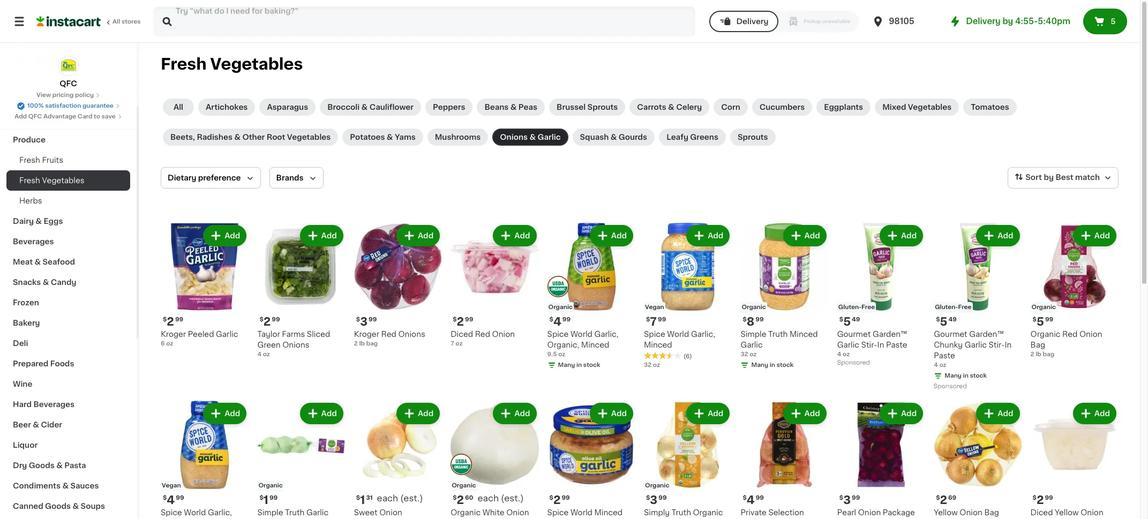 Task type: describe. For each thing, give the bounding box(es) containing it.
bag inside 'organic red onion bag 2 lb bag'
[[1043, 352, 1055, 358]]

add for kroger peeled garlic
[[225, 232, 240, 240]]

in inside gourmet garden™ chunky garlic stir-in paste 4 oz
[[1005, 342, 1012, 349]]

onions & garlic
[[500, 133, 561, 141]]

garlic for kroger peeled garlic 6 oz
[[216, 331, 238, 338]]

beans & peas
[[485, 103, 537, 111]]

add button for spice world garlic, organic, minced
[[591, 226, 632, 245]]

hard
[[13, 401, 32, 408]]

5 for gourmet garden™ chunky garlic stir-in paste
[[940, 316, 948, 328]]

garlic, inside spice world garlic, organic, minced 9.5 oz
[[594, 331, 619, 338]]

produce
[[13, 136, 46, 144]]

save
[[102, 114, 116, 119]]

$ inside $ 1 31
[[356, 495, 360, 501]]

add for sweet onion
[[418, 410, 434, 418]]

broccoli
[[327, 103, 360, 111]]

red for 3
[[381, 331, 396, 338]]

$ 4 99 for private selection
[[743, 494, 764, 506]]

add button for organic red onion bag
[[1074, 226, 1116, 245]]

cucumbers link
[[752, 99, 812, 116]]

3 for kroger red onions
[[360, 316, 368, 328]]

bakery
[[13, 319, 40, 327]]

fresh for produce
[[19, 156, 40, 164]]

& for onions & garlic
[[530, 133, 536, 141]]

condiments
[[13, 482, 61, 490]]

beans & peas link
[[477, 99, 545, 116]]

fresh fruits link
[[6, 150, 130, 170]]

1 vertical spatial bag
[[985, 509, 999, 516]]

beverages link
[[6, 231, 130, 252]]

& for beer & cider
[[33, 421, 39, 429]]

thanksgiving
[[13, 116, 64, 123]]

& left soups at the bottom
[[73, 503, 79, 510]]

add for diced red onion
[[515, 232, 530, 240]]

oz inside taylor farms sliced green onions 4 oz
[[263, 352, 270, 358]]

$ for private selection
[[743, 495, 747, 501]]

spice for 2
[[547, 509, 569, 516]]

all link
[[163, 99, 194, 116]]

truth for 1
[[285, 509, 305, 516]]

by for delivery
[[1003, 17, 1013, 25]]

fresh vegetables link
[[6, 170, 130, 191]]

stir- inside gourmet garden™ chunky garlic stir-in paste 4 oz
[[989, 342, 1005, 349]]

$ 7 99
[[646, 316, 666, 328]]

32 inside simple truth minced garlic 32 oz
[[741, 352, 748, 358]]

yams
[[395, 133, 416, 141]]

buy it again
[[30, 36, 75, 43]]

simple truth minced garlic 32 oz
[[741, 331, 818, 358]]

beets, radishes & other root vegetables
[[170, 133, 331, 141]]

mixed vegetables
[[883, 103, 952, 111]]

5 for organic red onion bag
[[1037, 316, 1044, 328]]

minced inside spice world garlic, minced
[[644, 342, 672, 349]]

add for spice world garlic, minced
[[708, 232, 724, 240]]

eggs
[[44, 218, 63, 225]]

carrots
[[637, 103, 666, 111]]

beans
[[485, 103, 509, 111]]

oz inside 'kroger peeled garlic 6 oz'
[[166, 341, 173, 347]]

3 for pearl onion package
[[843, 494, 851, 506]]

onions inside kroger red onions 2 lb bag
[[398, 331, 425, 338]]

brussel sprouts
[[557, 103, 618, 111]]

add button for kroger peeled garlic
[[204, 226, 246, 245]]

& for broccoli & cauliflower
[[361, 103, 368, 111]]

garlic inside simple truth minced garlic 32 oz
[[741, 342, 763, 349]]

$ for spice world minced
[[550, 495, 553, 501]]

add button for spice world garlic,
[[204, 404, 246, 424]]

all stores link
[[36, 6, 141, 36]]

taylor
[[257, 331, 280, 338]]

6
[[161, 341, 165, 347]]

truth for 3
[[672, 509, 691, 516]]

add for spice world garlic, organic, minced
[[611, 232, 627, 240]]

free for gourmet garden™ chunky garlic stir-in paste
[[958, 305, 972, 310]]

lb inside 'organic red onion bag 2 lb bag'
[[1036, 352, 1042, 358]]

canned goods & soups
[[13, 503, 105, 510]]

7 inside diced red onion 7 oz
[[451, 341, 454, 347]]

snacks & candy link
[[6, 272, 130, 293]]

add button for simply truth organic
[[688, 404, 729, 424]]

organic down $ 2 60
[[451, 509, 481, 516]]

$ 1 31
[[356, 494, 373, 506]]

lists
[[30, 57, 48, 65]]

organic up $ 5 99
[[1032, 305, 1056, 310]]

5:40pm
[[1038, 17, 1071, 25]]

onion inside 'organic red onion bag 2 lb bag'
[[1080, 331, 1102, 338]]

Best match Sort by field
[[1008, 167, 1119, 189]]

all stores
[[113, 19, 141, 25]]

radishes
[[197, 133, 233, 141]]

sponsored badge image for gourmet garden™ garlic stir-in paste
[[837, 360, 870, 366]]

delivery by 4:55-5:40pm
[[966, 17, 1071, 25]]

99 for spice world garlic, minced
[[658, 317, 666, 323]]

2 horizontal spatial onions
[[500, 133, 528, 141]]

2 for diced red onion
[[457, 316, 464, 328]]

$ 5 49 for gourmet garden™ garlic stir-in paste
[[840, 316, 860, 328]]

4 inside gourmet garden™ chunky garlic stir-in paste 4 oz
[[934, 362, 938, 368]]

2 for spice world minced
[[553, 494, 561, 506]]

add button for taylor farms sliced green onions
[[301, 226, 342, 245]]

1 vertical spatial fresh vegetables
[[19, 177, 84, 184]]

organic up the 60
[[452, 483, 476, 489]]

add button for simple truth minced garlic
[[784, 226, 826, 245]]

& for condiments & sauces
[[62, 482, 69, 490]]

liquor
[[13, 442, 38, 449]]

add for diced yellow onion
[[1095, 410, 1110, 418]]

greens
[[690, 133, 718, 141]]

corn link
[[714, 99, 748, 116]]

100%
[[27, 103, 44, 109]]

mushrooms
[[435, 133, 481, 141]]

Search field
[[154, 8, 695, 35]]

99 for diced red onion
[[465, 317, 473, 323]]

wine link
[[6, 374, 130, 394]]

$ 4 99 for spice world garlic,
[[163, 494, 184, 506]]

liquor link
[[6, 435, 130, 455]]

& left other
[[234, 133, 241, 141]]

prepared
[[13, 360, 48, 368]]

meat & seafood
[[13, 258, 75, 266]]

truth inside simple truth minced garlic 32 oz
[[768, 331, 788, 338]]

sweet onion
[[354, 509, 402, 516]]

& for squash & gourds
[[611, 133, 617, 141]]

spice for 4
[[161, 509, 182, 516]]

2 inside kroger red onions 2 lb bag
[[354, 341, 358, 347]]

99 for taylor farms sliced green onions
[[272, 317, 280, 323]]

simply
[[644, 509, 670, 516]]

gourmet garden™ garlic stir-in paste 4 oz
[[837, 331, 908, 358]]

dietary
[[168, 174, 196, 182]]

private selection
[[741, 509, 819, 519]]

broccoli & cauliflower
[[327, 103, 414, 111]]

each (est.) for 1
[[377, 494, 423, 502]]

cauliflower
[[370, 103, 414, 111]]

item badge image
[[547, 276, 569, 297]]

add for taylor farms sliced green onions
[[321, 232, 337, 240]]

gourds
[[619, 133, 647, 141]]

garlic for gourmet garden™ garlic stir-in paste 4 oz
[[837, 342, 860, 349]]

9.5
[[547, 352, 557, 358]]

asparagus link
[[260, 99, 316, 116]]

5 for gourmet garden™ garlic stir-in paste
[[843, 316, 851, 328]]

each (est.) for 2
[[478, 494, 524, 503]]

stir- inside gourmet garden™ garlic stir-in paste 4 oz
[[861, 342, 877, 349]]

$ for pearl onion package
[[840, 495, 843, 501]]

stores
[[122, 19, 141, 25]]

product group containing 7
[[644, 223, 732, 370]]

add qfc advantage card to save
[[15, 114, 116, 119]]

organic down item badge image
[[548, 305, 573, 310]]

paste inside gourmet garden™ garlic stir-in paste 4 oz
[[886, 342, 908, 349]]

$ 4 99 for spice world garlic, organic, minced
[[550, 316, 571, 328]]

add for simple truth garlic
[[321, 410, 337, 418]]

spice world minced
[[547, 509, 623, 519]]

canned goods & soups link
[[6, 496, 130, 517]]

$ for spice world garlic, organic, minced
[[550, 317, 553, 323]]

each for 1
[[377, 494, 398, 502]]

beverages inside hard beverages link
[[33, 401, 75, 408]]

1 vertical spatial 32
[[644, 362, 652, 368]]

& for dairy & eggs
[[36, 218, 42, 225]]

60
[[465, 495, 473, 501]]

$ for organic red onion bag
[[1033, 317, 1037, 323]]

minced inside spice world garlic, organic, minced 9.5 oz
[[581, 342, 609, 349]]

yellow onion bag
[[934, 509, 999, 516]]

2 yellow from the left
[[1055, 509, 1079, 516]]

carrots & celery
[[637, 103, 702, 111]]

beets, radishes & other root vegetables link
[[163, 129, 338, 146]]

kroger for 3
[[354, 331, 379, 338]]

free for gourmet garden™ garlic stir-in paste
[[862, 305, 875, 310]]

best match
[[1056, 174, 1100, 181]]

$ for diced red onion
[[453, 317, 457, 323]]

all for all
[[174, 103, 183, 111]]

service type group
[[710, 11, 859, 32]]

organic inside the "simply truth organic"
[[693, 509, 723, 516]]

organic up "simply" on the bottom right of page
[[645, 483, 669, 489]]

4 inside taylor farms sliced green onions 4 oz
[[257, 352, 261, 358]]

dry goods & pasta
[[13, 462, 86, 469]]

garden™ for in
[[873, 331, 907, 338]]

gluten- for gourmet garden™ chunky garlic stir-in paste
[[935, 305, 958, 310]]

best
[[1056, 174, 1074, 181]]

100% satisfaction guarantee button
[[17, 100, 120, 110]]

it
[[47, 36, 52, 43]]

chunky
[[934, 342, 963, 349]]

$ 2 99 for diced
[[453, 316, 473, 328]]

pricing
[[52, 92, 74, 98]]

$ for gourmet garden™ garlic stir-in paste
[[840, 317, 843, 323]]

spice inside spice world garlic, organic, minced 9.5 oz
[[547, 331, 569, 338]]

$ 5 99
[[1033, 316, 1054, 328]]

onion inside diced red onion 7 oz
[[492, 331, 515, 338]]

spice for 7
[[644, 331, 665, 338]]

99 for diced yellow onion
[[1045, 495, 1053, 501]]

vegetables up artichokes
[[210, 56, 303, 72]]

sliced
[[307, 331, 330, 338]]

stock for 8
[[777, 362, 794, 368]]

advantage
[[43, 114, 76, 119]]

2 inside 'organic red onion bag 2 lb bag'
[[1031, 352, 1034, 358]]

add button for yellow onion bag
[[978, 404, 1019, 424]]

1 for $ 1 31
[[360, 494, 365, 506]]

0 vertical spatial fresh
[[161, 56, 207, 72]]

add button for private selection
[[784, 404, 826, 424]]

organic,
[[547, 342, 579, 349]]

vegetables inside fresh vegetables link
[[42, 177, 84, 184]]

leafy
[[667, 133, 689, 141]]

world inside spice world garlic, organic, minced 9.5 oz
[[571, 331, 593, 338]]

paste inside gourmet garden™ chunky garlic stir-in paste 4 oz
[[934, 352, 955, 360]]

pearl onion package
[[837, 509, 915, 516]]

99 for spice world garlic,
[[176, 495, 184, 501]]

eggplants link
[[817, 99, 871, 116]]

99 for spice world minced
[[562, 495, 570, 501]]

0 vertical spatial fresh vegetables
[[161, 56, 303, 72]]

carrots & celery link
[[630, 99, 710, 116]]

organic up $ 1 99
[[258, 483, 283, 489]]



Task type: locate. For each thing, give the bounding box(es) containing it.
organic up $ 8 99
[[742, 305, 766, 310]]

lb inside kroger red onions 2 lb bag
[[359, 341, 365, 347]]

$ 3 99 up kroger red onions 2 lb bag
[[356, 316, 377, 328]]

3 up pearl
[[843, 494, 851, 506]]

99 up 'kroger peeled garlic 6 oz'
[[175, 317, 183, 323]]

99 inside $ 1 99
[[270, 495, 278, 501]]

vegan for 4
[[162, 483, 181, 489]]

0 horizontal spatial sprouts
[[588, 103, 618, 111]]

1 horizontal spatial many
[[751, 362, 768, 368]]

$ 5 49 up gourmet garden™ garlic stir-in paste 4 oz
[[840, 316, 860, 328]]

0 horizontal spatial $ 5 49
[[840, 316, 860, 328]]

$ 2 99 up 6
[[163, 316, 183, 328]]

1 horizontal spatial gluten-free
[[935, 305, 972, 310]]

$ up 6
[[163, 317, 167, 323]]

truth inside the "simply truth organic"
[[672, 509, 691, 516]]

item badge image
[[451, 454, 472, 476]]

4:55-
[[1015, 17, 1038, 25]]

2 horizontal spatial $ 3 99
[[840, 494, 860, 506]]

package
[[883, 509, 915, 516]]

world for 4
[[184, 509, 206, 516]]

gluten-free for gourmet garden™ garlic stir-in paste
[[838, 305, 875, 310]]

minced inside spice world minced
[[594, 509, 623, 516]]

99 for organic red onion bag
[[1045, 317, 1054, 323]]

oz inside spice world garlic, organic, minced 9.5 oz
[[558, 352, 565, 358]]

sprouts inside brussel sprouts link
[[588, 103, 618, 111]]

gourmet inside gourmet garden™ garlic stir-in paste 4 oz
[[837, 331, 871, 338]]

0 vertical spatial by
[[1003, 17, 1013, 25]]

in for 8
[[770, 362, 775, 368]]

7
[[650, 316, 657, 328], [451, 341, 454, 347]]

vegan inside product group
[[645, 305, 664, 310]]

99 up spice world minced
[[562, 495, 570, 501]]

2
[[167, 316, 174, 328], [263, 316, 271, 328], [457, 316, 464, 328], [354, 341, 358, 347], [1031, 352, 1034, 358], [457, 494, 464, 506], [553, 494, 561, 506], [940, 494, 947, 506], [1037, 494, 1044, 506]]

$ 3 99 for pearl onion package
[[840, 494, 860, 506]]

tomatoes
[[971, 103, 1009, 111]]

vegan up spice world garlic,
[[162, 483, 181, 489]]

world for 7
[[667, 331, 689, 338]]

organic red onion bag 2 lb bag
[[1031, 331, 1102, 358]]

sponsored badge image
[[837, 360, 870, 366], [934, 384, 966, 390]]

organic inside product group
[[742, 305, 766, 310]]

vegetables
[[210, 56, 303, 72], [908, 103, 952, 111], [287, 133, 331, 141], [42, 177, 84, 184]]

$ 2 60
[[453, 494, 473, 506]]

0 horizontal spatial free
[[862, 305, 875, 310]]

mixed vegetables link
[[875, 99, 959, 116]]

all up beets, in the left top of the page
[[174, 103, 183, 111]]

99 for pearl onion package
[[852, 495, 860, 501]]

0 horizontal spatial red
[[381, 331, 396, 338]]

goods inside 'link'
[[29, 462, 55, 469]]

0 horizontal spatial many in stock
[[558, 362, 600, 368]]

gluten- up gourmet garden™ garlic stir-in paste 4 oz
[[838, 305, 862, 310]]

99 inside $ 5 99
[[1045, 317, 1054, 323]]

0 vertical spatial sprouts
[[588, 103, 618, 111]]

add for pearl onion package
[[901, 410, 917, 418]]

1 each (est.) from the left
[[377, 494, 423, 502]]

$ inside $ 1 99
[[260, 495, 263, 501]]

1 horizontal spatial in
[[770, 362, 775, 368]]

0 vertical spatial simple
[[741, 331, 767, 338]]

bag inside 'organic red onion bag 2 lb bag'
[[1031, 342, 1045, 349]]

garden™ inside gourmet garden™ chunky garlic stir-in paste 4 oz
[[969, 331, 1004, 338]]

dietary preference button
[[161, 167, 261, 189]]

vegetables right mixed
[[908, 103, 952, 111]]

1 horizontal spatial by
[[1044, 174, 1054, 181]]

& left candy
[[43, 279, 49, 286]]

1 horizontal spatial qfc
[[60, 80, 77, 87]]

$ up organic,
[[550, 317, 553, 323]]

$ 4 99 up "private"
[[743, 494, 764, 506]]

2 stir- from the left
[[989, 342, 1005, 349]]

2 horizontal spatial 3
[[843, 494, 851, 506]]

stock down gourmet garden™ chunky garlic stir-in paste 4 oz
[[970, 373, 987, 379]]

add for spice world garlic,
[[225, 410, 240, 418]]

1 gluten-free from the left
[[838, 305, 875, 310]]

1 vertical spatial fresh
[[19, 156, 40, 164]]

0 horizontal spatial paste
[[886, 342, 908, 349]]

$ inside $ 8 99
[[743, 317, 747, 323]]

& for potatoes & yams
[[387, 133, 393, 141]]

2 in from the left
[[1005, 342, 1012, 349]]

& inside 'link'
[[56, 462, 63, 469]]

1 1 from the left
[[360, 494, 365, 506]]

in down spice world garlic, organic, minced 9.5 oz
[[577, 362, 582, 368]]

2 for taylor farms sliced green onions
[[263, 316, 271, 328]]

99 up 'organic red onion bag 2 lb bag'
[[1045, 317, 1054, 323]]

1 vertical spatial simple
[[257, 509, 283, 516]]

99 for simple truth minced garlic
[[756, 317, 764, 323]]

kroger inside kroger red onions 2 lb bag
[[354, 331, 379, 338]]

$ 5 49 up the chunky
[[936, 316, 957, 328]]

0 horizontal spatial sponsored badge image
[[837, 360, 870, 366]]

2 horizontal spatial red
[[1063, 331, 1078, 338]]

1 horizontal spatial free
[[958, 305, 972, 310]]

0 horizontal spatial 1
[[263, 494, 268, 506]]

2 49 from the left
[[949, 317, 957, 323]]

sprouts link
[[730, 129, 776, 146]]

1 each from the left
[[377, 494, 398, 502]]

99 for simply truth organic
[[659, 495, 667, 501]]

all for all stores
[[113, 19, 120, 25]]

by for sort
[[1044, 174, 1054, 181]]

add for simple truth minced garlic
[[805, 232, 820, 240]]

$ 4 99 up spice world garlic,
[[163, 494, 184, 506]]

2 gluten- from the left
[[935, 305, 958, 310]]

$ up kroger red onions 2 lb bag
[[356, 317, 360, 323]]

hard beverages
[[13, 401, 75, 408]]

add for private selection
[[805, 410, 820, 418]]

2 horizontal spatial stock
[[970, 373, 987, 379]]

0 horizontal spatial all
[[113, 19, 120, 25]]

corn
[[721, 103, 740, 111]]

5 inside button
[[1111, 18, 1116, 25]]

vegetables inside beets, radishes & other root vegetables link
[[287, 133, 331, 141]]

1 horizontal spatial garlic,
[[594, 331, 619, 338]]

dietary preference
[[168, 174, 241, 182]]

$ for yellow onion bag
[[936, 495, 940, 501]]

$ 8 99
[[743, 316, 764, 328]]

onions inside taylor farms sliced green onions 4 oz
[[282, 342, 309, 349]]

5 button
[[1083, 9, 1127, 34]]

$ up gourmet garden™ garlic stir-in paste 4 oz
[[840, 317, 843, 323]]

1 horizontal spatial 3
[[650, 494, 658, 506]]

1 horizontal spatial in
[[1005, 342, 1012, 349]]

$ 3 99 up "simply" on the bottom right of page
[[646, 494, 667, 506]]

delivery for delivery by 4:55-5:40pm
[[966, 17, 1001, 25]]

deli link
[[6, 333, 130, 354]]

qfc
[[60, 80, 77, 87], [28, 114, 42, 119]]

peppers link
[[425, 99, 473, 116]]

$ up "taylor"
[[260, 317, 263, 323]]

$ for taylor farms sliced green onions
[[260, 317, 263, 323]]

add button for diced red onion
[[494, 226, 536, 245]]

& left pasta
[[56, 462, 63, 469]]

& right beer
[[33, 421, 39, 429]]

many in stock for 5
[[945, 373, 987, 379]]

$ up simple truth minced garlic 32 oz
[[743, 317, 747, 323]]

2 vertical spatial onions
[[282, 342, 309, 349]]

5
[[1111, 18, 1116, 25], [843, 316, 851, 328], [940, 316, 948, 328], [1037, 316, 1044, 328]]

add for organic red onion bag
[[1095, 232, 1110, 240]]

garden™ for stir-
[[969, 331, 1004, 338]]

$ 2 69
[[936, 494, 957, 506]]

$ up "private"
[[743, 495, 747, 501]]

many down simple truth minced garlic 32 oz
[[751, 362, 768, 368]]

many in stock down spice world garlic, organic, minced 9.5 oz
[[558, 362, 600, 368]]

2 inside $2.60 each (estimated) element
[[457, 494, 464, 506]]

1 red from the left
[[381, 331, 396, 338]]

product group containing 8
[[741, 223, 829, 372]]

32 down spice world garlic, minced
[[644, 362, 652, 368]]

paste left the chunky
[[886, 342, 908, 349]]

0 horizontal spatial qfc
[[28, 114, 42, 119]]

policy
[[75, 92, 94, 98]]

& for meat & seafood
[[35, 258, 41, 266]]

$ inside $ 2 69
[[936, 495, 940, 501]]

1 horizontal spatial kroger
[[354, 331, 379, 338]]

0 vertical spatial vegan
[[645, 305, 664, 310]]

bag inside kroger red onions 2 lb bag
[[366, 341, 378, 347]]

kroger inside 'kroger peeled garlic 6 oz'
[[161, 331, 186, 338]]

stock down spice world garlic, organic, minced 9.5 oz
[[583, 362, 600, 368]]

2 1 from the left
[[263, 494, 268, 506]]

garlic, for 7
[[691, 331, 715, 338]]

diced yellow onion
[[1031, 509, 1104, 516]]

1 vertical spatial by
[[1044, 174, 1054, 181]]

vegan for 7
[[645, 305, 664, 310]]

1 yellow from the left
[[934, 509, 958, 516]]

0 horizontal spatial stock
[[583, 362, 600, 368]]

guarantee
[[82, 103, 114, 109]]

vegan up the $ 7 99 on the right bottom
[[645, 305, 664, 310]]

all left stores in the top of the page
[[113, 19, 120, 25]]

$ inside $ 5 99
[[1033, 317, 1037, 323]]

0 horizontal spatial stir-
[[861, 342, 877, 349]]

frozen link
[[6, 293, 130, 313]]

in down gourmet garden™ chunky garlic stir-in paste 4 oz
[[963, 373, 969, 379]]

& left "sauces"
[[62, 482, 69, 490]]

99 up diced yellow onion at the bottom right of the page
[[1045, 495, 1053, 501]]

0 horizontal spatial 7
[[451, 341, 454, 347]]

0 vertical spatial bag
[[1031, 342, 1045, 349]]

$ up "simply" on the bottom right of page
[[646, 495, 650, 501]]

1 horizontal spatial simple
[[741, 331, 767, 338]]

red inside kroger red onions 2 lb bag
[[381, 331, 396, 338]]

& left yams
[[387, 133, 393, 141]]

$ inside $ 2 60
[[453, 495, 457, 501]]

99 up pearl
[[852, 495, 860, 501]]

1 vertical spatial sponsored badge image
[[934, 384, 966, 390]]

2 free from the left
[[958, 305, 972, 310]]

peppers
[[433, 103, 465, 111]]

0 horizontal spatial gluten-free
[[838, 305, 875, 310]]

hard beverages link
[[6, 394, 130, 415]]

kroger for 2
[[161, 331, 186, 338]]

1 vertical spatial diced
[[1031, 509, 1053, 516]]

stock for 4
[[583, 362, 600, 368]]

0 horizontal spatial onions
[[282, 342, 309, 349]]

all inside all link
[[174, 103, 183, 111]]

(est.) inside $1.31 each (estimated) element
[[400, 494, 423, 502]]

many down organic,
[[558, 362, 575, 368]]

1 free from the left
[[862, 305, 875, 310]]

1 horizontal spatial $ 3 99
[[646, 494, 667, 506]]

garlic inside 'kroger peeled garlic 6 oz'
[[216, 331, 238, 338]]

1 in from the left
[[877, 342, 884, 349]]

1 horizontal spatial gourmet
[[934, 331, 968, 338]]

potatoes & yams link
[[343, 129, 423, 146]]

minced inside simple truth minced garlic 32 oz
[[790, 331, 818, 338]]

$ 2 99 up spice world minced
[[550, 494, 570, 506]]

32 oz
[[644, 362, 660, 368]]

add button for kroger red onions
[[398, 226, 439, 245]]

gluten- up the chunky
[[935, 305, 958, 310]]

all inside all stores link
[[113, 19, 120, 25]]

gourmet inside gourmet garden™ chunky garlic stir-in paste 4 oz
[[934, 331, 968, 338]]

in for 5
[[963, 373, 969, 379]]

oz inside gourmet garden™ chunky garlic stir-in paste 4 oz
[[940, 362, 947, 368]]

buy
[[30, 36, 45, 43]]

$ up 'organic red onion bag 2 lb bag'
[[1033, 317, 1037, 323]]

sort by
[[1026, 174, 1054, 181]]

0 vertical spatial onions
[[500, 133, 528, 141]]

condiments & sauces
[[13, 482, 99, 490]]

4 inside gourmet garden™ garlic stir-in paste 4 oz
[[837, 352, 841, 358]]

1 horizontal spatial truth
[[672, 509, 691, 516]]

simple down $ 1 99
[[257, 509, 283, 516]]

$ for simple truth garlic
[[260, 495, 263, 501]]

1 vertical spatial beverages
[[33, 401, 75, 408]]

(est.) inside $2.60 each (estimated) element
[[501, 494, 524, 503]]

garlic inside onions & garlic link
[[538, 133, 561, 141]]

1 horizontal spatial 7
[[650, 316, 657, 328]]

1 horizontal spatial stock
[[777, 362, 794, 368]]

2 horizontal spatial in
[[963, 373, 969, 379]]

& for carrots & celery
[[668, 103, 674, 111]]

0 horizontal spatial 49
[[852, 317, 860, 323]]

sponsored badge image down the chunky
[[934, 384, 966, 390]]

2 $ 5 49 from the left
[[936, 316, 957, 328]]

2 gourmet from the left
[[934, 331, 968, 338]]

1 gluten- from the left
[[838, 305, 862, 310]]

0 horizontal spatial kroger
[[161, 331, 186, 338]]

kroger red onions 2 lb bag
[[354, 331, 425, 347]]

2 each from the left
[[478, 494, 499, 503]]

& left eggs
[[36, 218, 42, 225]]

1 garden™ from the left
[[873, 331, 907, 338]]

organic inside 'organic red onion bag 2 lb bag'
[[1031, 331, 1061, 338]]

1 vertical spatial bag
[[1043, 352, 1055, 358]]

spice inside spice world garlic, minced
[[644, 331, 665, 338]]

many for 5
[[945, 373, 962, 379]]

add qfc advantage card to save link
[[15, 113, 122, 121]]

garden™ inside gourmet garden™ garlic stir-in paste 4 oz
[[873, 331, 907, 338]]

1 up simple truth garlic
[[263, 494, 268, 506]]

each up sweet onion
[[377, 494, 398, 502]]

gluten-free up the chunky
[[935, 305, 972, 310]]

kroger
[[161, 331, 186, 338], [354, 331, 379, 338]]

$ up spice world garlic, minced
[[646, 317, 650, 323]]

& for beans & peas
[[511, 103, 517, 111]]

prepared foods
[[13, 360, 74, 368]]

add button for simple truth garlic
[[301, 404, 342, 424]]

by right sort
[[1044, 174, 1054, 181]]

fresh up herbs at the left top of the page
[[19, 177, 40, 184]]

2 red from the left
[[475, 331, 490, 338]]

None search field
[[153, 6, 696, 36]]

$ 2 99 for taylor
[[260, 316, 280, 328]]

99 for kroger red onions
[[369, 317, 377, 323]]

qfc link
[[58, 56, 78, 89]]

gluten-free up gourmet garden™ garlic stir-in paste 4 oz
[[838, 305, 875, 310]]

many for 4
[[558, 362, 575, 368]]

add button for pearl onion package
[[881, 404, 922, 424]]

$ left the 60
[[453, 495, 457, 501]]

$ for gourmet garden™ chunky garlic stir-in paste
[[936, 317, 940, 323]]

free up gourmet garden™ garlic stir-in paste 4 oz
[[862, 305, 875, 310]]

oz inside diced red onion 7 oz
[[456, 341, 463, 347]]

1 horizontal spatial lb
[[1036, 352, 1042, 358]]

onion
[[492, 331, 515, 338], [1080, 331, 1102, 338], [379, 509, 402, 516], [858, 509, 881, 516], [506, 509, 529, 516], [960, 509, 983, 516], [1081, 509, 1104, 516]]

1 49 from the left
[[852, 317, 860, 323]]

1 vertical spatial lb
[[1036, 352, 1042, 358]]

bag
[[1031, 342, 1045, 349], [985, 509, 999, 516]]

(est.) for 1
[[400, 494, 423, 502]]

1 horizontal spatial all
[[174, 103, 183, 111]]

dairy & eggs link
[[6, 211, 130, 231]]

1 horizontal spatial many in stock
[[751, 362, 794, 368]]

leafy greens link
[[659, 129, 726, 146]]

diced for diced yellow onion
[[1031, 509, 1053, 516]]

1 horizontal spatial sprouts
[[738, 133, 768, 141]]

bag
[[366, 341, 378, 347], [1043, 352, 1055, 358]]

vegetables up herbs link
[[42, 177, 84, 184]]

many in stock for 4
[[558, 362, 600, 368]]

$ up simple truth garlic
[[260, 495, 263, 501]]

0 horizontal spatial 32
[[644, 362, 652, 368]]

$ left 69
[[936, 495, 940, 501]]

1 vertical spatial 7
[[451, 341, 454, 347]]

qfc down 100%
[[28, 114, 42, 119]]

bakery link
[[6, 313, 130, 333]]

$ 2 99
[[163, 316, 183, 328], [260, 316, 280, 328], [453, 316, 473, 328], [550, 494, 570, 506], [1033, 494, 1053, 506]]

$1.31 each (estimated) element
[[354, 493, 442, 507]]

1 horizontal spatial fresh vegetables
[[161, 56, 303, 72]]

each (est.)
[[377, 494, 423, 502], [478, 494, 524, 503]]

1 horizontal spatial sponsored badge image
[[934, 384, 966, 390]]

squash & gourds
[[580, 133, 647, 141]]

0 horizontal spatial $ 4 99
[[163, 494, 184, 506]]

yellow
[[934, 509, 958, 516], [1055, 509, 1079, 516]]

recipes link
[[6, 89, 130, 109]]

1 horizontal spatial stir-
[[989, 342, 1005, 349]]

& right broccoli
[[361, 103, 368, 111]]

0 vertical spatial diced
[[451, 331, 473, 338]]

2 horizontal spatial truth
[[768, 331, 788, 338]]

0 horizontal spatial simple
[[257, 509, 283, 516]]

$ 5 49 for gourmet garden™ chunky garlic stir-in paste
[[936, 316, 957, 328]]

simple inside simple truth garlic
[[257, 509, 283, 516]]

add button for sweet onion
[[398, 404, 439, 424]]

2 each (est.) from the left
[[478, 494, 524, 503]]

by left the 4:55-
[[1003, 17, 1013, 25]]

spice world garlic,
[[161, 509, 232, 519]]

$ for spice world garlic, minced
[[646, 317, 650, 323]]

$ up spice world minced
[[550, 495, 553, 501]]

goods up condiments
[[29, 462, 55, 469]]

0 horizontal spatial truth
[[285, 509, 305, 516]]

(est.) for 2
[[501, 494, 524, 503]]

1 horizontal spatial each
[[478, 494, 499, 503]]

delivery for delivery
[[736, 18, 769, 25]]

1 vertical spatial vegan
[[162, 483, 181, 489]]

foods
[[50, 360, 74, 368]]

sprouts up squash
[[588, 103, 618, 111]]

diced
[[451, 331, 473, 338], [1031, 509, 1053, 516]]

(6)
[[684, 354, 692, 360]]

0 horizontal spatial $ 3 99
[[356, 316, 377, 328]]

99 for private selection
[[756, 495, 764, 501]]

$ 2 99 up diced yellow onion at the bottom right of the page
[[1033, 494, 1053, 506]]

pearl
[[837, 509, 856, 516]]

3 up kroger red onions 2 lb bag
[[360, 316, 368, 328]]

squash
[[580, 133, 609, 141]]

$ for simple truth minced garlic
[[743, 317, 747, 323]]

garlic for simple truth garlic
[[306, 509, 329, 516]]

buy it again link
[[6, 29, 130, 50]]

fresh for fresh fruits
[[19, 177, 40, 184]]

private
[[741, 509, 767, 516]]

0 horizontal spatial (est.)
[[400, 494, 423, 502]]

each (est.) up white
[[478, 494, 524, 503]]

0 horizontal spatial gourmet
[[837, 331, 871, 338]]

instacart logo image
[[36, 15, 101, 28]]

diced for diced red onion 7 oz
[[451, 331, 473, 338]]

1 horizontal spatial $ 4 99
[[550, 316, 571, 328]]

2 garden™ from the left
[[969, 331, 1004, 338]]

many in stock down simple truth minced garlic 32 oz
[[751, 362, 794, 368]]

garlic inside gourmet garden™ chunky garlic stir-in paste 4 oz
[[965, 342, 987, 349]]

garlic inside simple truth garlic
[[306, 509, 329, 516]]

beets,
[[170, 133, 195, 141]]

0 vertical spatial qfc
[[60, 80, 77, 87]]

garlic, inside spice world garlic, minced
[[691, 331, 715, 338]]

sprouts inside sprouts link
[[738, 133, 768, 141]]

simple down $ 8 99
[[741, 331, 767, 338]]

$ 4 99 up organic,
[[550, 316, 571, 328]]

2 (est.) from the left
[[501, 494, 524, 503]]

add button for spice world garlic, minced
[[688, 226, 729, 245]]

1 $ 5 49 from the left
[[840, 316, 860, 328]]

candy
[[51, 279, 76, 286]]

0 vertical spatial goods
[[29, 462, 55, 469]]

99 up "taylor"
[[272, 317, 280, 323]]

by inside delivery by 4:55-5:40pm link
[[1003, 17, 1013, 25]]

pasta
[[64, 462, 86, 469]]

asparagus
[[267, 103, 308, 111]]

$2.60 each (estimated) element
[[451, 493, 539, 507]]

49 up the chunky
[[949, 317, 957, 323]]

1 gourmet from the left
[[837, 331, 871, 338]]

by
[[1003, 17, 1013, 25], [1044, 174, 1054, 181]]

gourmet garden™ chunky garlic stir-in paste 4 oz
[[934, 331, 1012, 368]]

cider
[[41, 421, 62, 429]]

0 horizontal spatial in
[[577, 362, 582, 368]]

49 up gourmet garden™ garlic stir-in paste 4 oz
[[852, 317, 860, 323]]

free up the chunky
[[958, 305, 972, 310]]

2 for diced yellow onion
[[1037, 494, 1044, 506]]

sponsored badge image down gourmet garden™ garlic stir-in paste 4 oz
[[837, 360, 870, 366]]

diced inside diced red onion 7 oz
[[451, 331, 473, 338]]

0 vertical spatial 7
[[650, 316, 657, 328]]

dairy
[[13, 218, 34, 225]]

to
[[94, 114, 100, 119]]

world inside spice world garlic,
[[184, 509, 206, 516]]

truth inside simple truth garlic
[[285, 509, 305, 516]]

gluten-free
[[838, 305, 875, 310], [935, 305, 972, 310]]

fresh up all link in the top of the page
[[161, 56, 207, 72]]

1 horizontal spatial red
[[475, 331, 490, 338]]

2 for kroger peeled garlic
[[167, 316, 174, 328]]

1 horizontal spatial gluten-
[[935, 305, 958, 310]]

meat
[[13, 258, 33, 266]]

1 horizontal spatial each (est.)
[[478, 494, 524, 503]]

1 stir- from the left
[[861, 342, 877, 349]]

goods for dry
[[29, 462, 55, 469]]

99 inside the $ 7 99
[[658, 317, 666, 323]]

qfc logo image
[[58, 56, 78, 76]]

produce link
[[6, 130, 130, 150]]

beverages inside beverages link
[[13, 238, 54, 245]]

99 up spice world garlic, minced
[[658, 317, 666, 323]]

beer & cider link
[[6, 415, 130, 435]]

fresh fruits
[[19, 156, 63, 164]]

1 horizontal spatial bag
[[1031, 342, 1045, 349]]

each for 2
[[478, 494, 499, 503]]

oz inside gourmet garden™ garlic stir-in paste 4 oz
[[843, 352, 850, 358]]

seafood
[[43, 258, 75, 266]]

sponsored badge image for gourmet garden™ chunky garlic stir-in paste
[[934, 384, 966, 390]]

0 horizontal spatial bag
[[985, 509, 999, 516]]

simple for simple truth minced garlic 32 oz
[[741, 331, 767, 338]]

each up organic white onion
[[478, 494, 499, 503]]

$ for spice world garlic,
[[163, 495, 167, 501]]

99 inside $ 8 99
[[756, 317, 764, 323]]

brussel sprouts link
[[549, 99, 625, 116]]

99 up spice world garlic,
[[176, 495, 184, 501]]

1 horizontal spatial onions
[[398, 331, 425, 338]]

delivery inside button
[[736, 18, 769, 25]]

0 horizontal spatial diced
[[451, 331, 473, 338]]

2 vertical spatial fresh
[[19, 177, 40, 184]]

0 vertical spatial paste
[[886, 342, 908, 349]]

$ 3 99 for kroger red onions
[[356, 316, 377, 328]]

2 kroger from the left
[[354, 331, 379, 338]]

1 vertical spatial sprouts
[[738, 133, 768, 141]]

onions & garlic link
[[493, 129, 568, 146]]

world inside spice world garlic, minced
[[667, 331, 689, 338]]

add button for diced yellow onion
[[1074, 404, 1116, 424]]

by inside best match sort by field
[[1044, 174, 1054, 181]]

garlic inside gourmet garden™ garlic stir-in paste 4 oz
[[837, 342, 860, 349]]

99 for spice world garlic, organic, minced
[[563, 317, 571, 323]]

99 up kroger red onions 2 lb bag
[[369, 317, 377, 323]]

vegetables inside "mixed vegetables" link
[[908, 103, 952, 111]]

1 horizontal spatial bag
[[1043, 352, 1055, 358]]

gluten-free for gourmet garden™ chunky garlic stir-in paste
[[935, 305, 972, 310]]

4
[[553, 316, 561, 328], [837, 352, 841, 358], [257, 352, 261, 358], [934, 362, 938, 368], [167, 494, 175, 506], [747, 494, 755, 506]]

product group
[[161, 223, 249, 348], [257, 223, 345, 359], [354, 223, 442, 348], [451, 223, 539, 349], [547, 223, 635, 372], [644, 223, 732, 370], [741, 223, 829, 372], [837, 223, 925, 369], [934, 223, 1022, 392], [1031, 223, 1119, 359], [161, 401, 249, 519], [257, 401, 345, 519], [354, 401, 442, 519], [451, 401, 539, 519], [547, 401, 635, 519], [644, 401, 732, 519], [741, 401, 829, 519], [837, 401, 925, 519], [934, 401, 1022, 519], [1031, 401, 1119, 519]]

2 horizontal spatial $ 4 99
[[743, 494, 764, 506]]

world inside spice world minced
[[571, 509, 593, 516]]

red inside diced red onion 7 oz
[[475, 331, 490, 338]]

1 vertical spatial qfc
[[28, 114, 42, 119]]

2 gluten-free from the left
[[935, 305, 972, 310]]

simple inside simple truth minced garlic 32 oz
[[741, 331, 767, 338]]

69
[[948, 495, 957, 501]]

1 (est.) from the left
[[400, 494, 423, 502]]

1 vertical spatial onions
[[398, 331, 425, 338]]

in inside gourmet garden™ garlic stir-in paste 4 oz
[[877, 342, 884, 349]]

(est.) up white
[[501, 494, 524, 503]]

view
[[36, 92, 51, 98]]

0 horizontal spatial 3
[[360, 316, 368, 328]]

red inside 'organic red onion bag 2 lb bag'
[[1063, 331, 1078, 338]]

gourmet for garlic
[[837, 331, 871, 338]]

1 kroger from the left
[[161, 331, 186, 338]]

each (est.) inside $2.60 each (estimated) element
[[478, 494, 524, 503]]

$ up diced yellow onion at the bottom right of the page
[[1033, 495, 1037, 501]]

& down peas
[[530, 133, 536, 141]]

2 horizontal spatial many in stock
[[945, 373, 987, 379]]

selection
[[769, 509, 804, 516]]

spice inside spice world minced
[[547, 509, 569, 516]]

1 vertical spatial goods
[[45, 503, 71, 510]]

oz inside simple truth minced garlic 32 oz
[[750, 352, 757, 358]]

vegetables right root
[[287, 133, 331, 141]]

32 down the 8
[[741, 352, 748, 358]]

goods down condiments & sauces
[[45, 503, 71, 510]]

truth
[[768, 331, 788, 338], [672, 509, 691, 516], [285, 509, 305, 516]]

3 red from the left
[[1063, 331, 1078, 338]]

each (est.) up sweet onion
[[377, 494, 423, 502]]

$ 3 99 up pearl
[[840, 494, 860, 506]]

$ for kroger peeled garlic
[[163, 317, 167, 323]]

organic white onion
[[451, 509, 529, 516]]

garlic, for 4
[[208, 509, 232, 516]]

spice inside spice world garlic,
[[161, 509, 182, 516]]

garlic, inside spice world garlic,
[[208, 509, 232, 516]]

add button for spice world minced
[[591, 404, 632, 424]]

$ inside the $ 7 99
[[646, 317, 650, 323]]

stock inside product group
[[777, 362, 794, 368]]

fresh down the produce
[[19, 156, 40, 164]]

$ up spice world garlic,
[[163, 495, 167, 501]]

0 horizontal spatial each (est.)
[[377, 494, 423, 502]]

$ left '31'
[[356, 495, 360, 501]]



Task type: vqa. For each thing, say whether or not it's contained in the screenshot.
the many
yes



